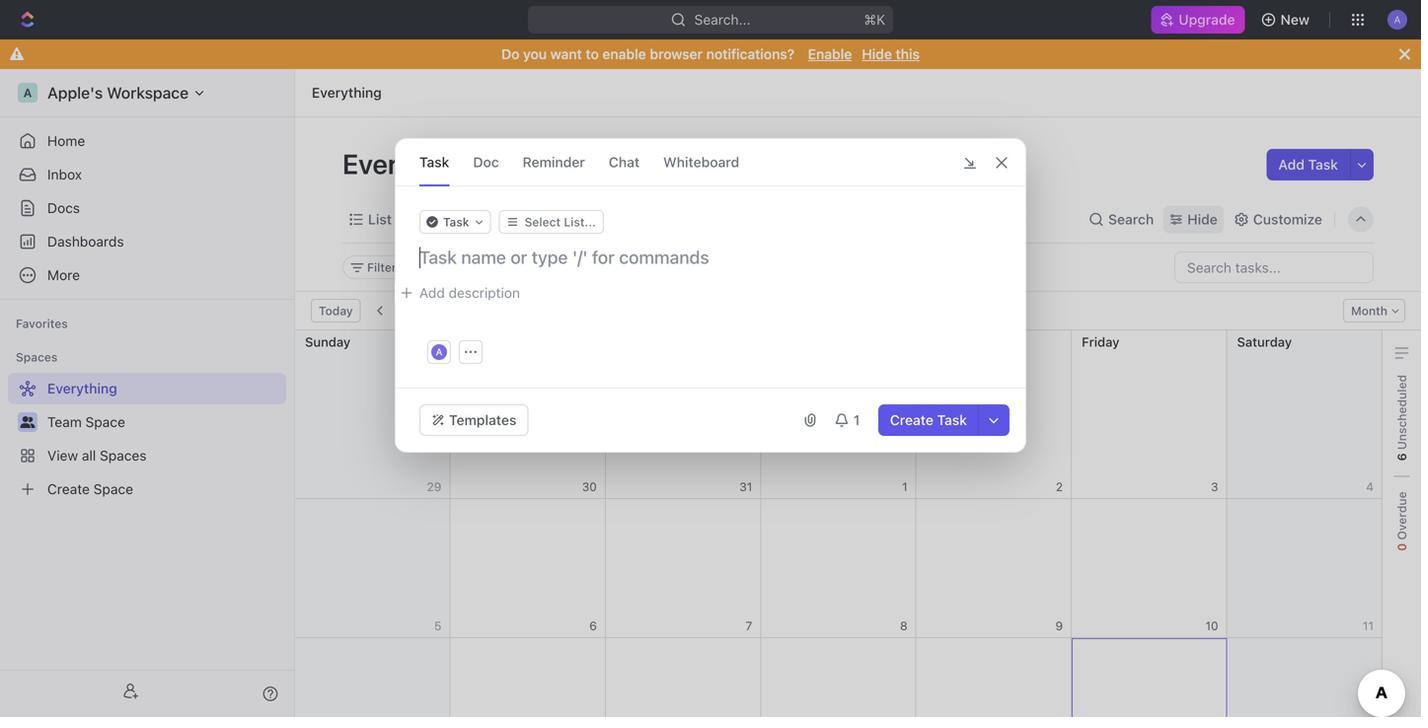Task type: describe. For each thing, give the bounding box(es) containing it.
map
[[635, 211, 663, 228]]

6
[[1396, 454, 1410, 462]]

favorites
[[16, 317, 68, 331]]

want
[[551, 46, 582, 62]]

home
[[47, 133, 85, 149]]

templates
[[449, 412, 517, 429]]

0
[[1396, 544, 1410, 552]]

1 vertical spatial everything
[[343, 148, 483, 180]]

calendar
[[504, 211, 562, 228]]

this
[[896, 46, 920, 62]]

task inside dropdown button
[[443, 215, 470, 229]]

tree inside sidebar navigation
[[8, 373, 286, 506]]

whiteboard
[[664, 154, 740, 170]]

home link
[[8, 125, 286, 157]]

do you want to enable browser notifications? enable hide this
[[502, 46, 920, 62]]

create
[[890, 412, 934, 429]]

1
[[854, 412, 860, 429]]

doc
[[473, 154, 499, 170]]

create task button
[[879, 405, 979, 436]]

add task
[[1279, 157, 1339, 173]]

show
[[440, 261, 472, 274]]

templates button
[[420, 405, 529, 436]]

select list... button
[[499, 210, 604, 234]]

1 row from the top
[[295, 331, 1383, 500]]

sunday
[[305, 335, 351, 350]]

a
[[436, 347, 443, 358]]

chat button
[[609, 139, 640, 186]]

mind
[[599, 211, 631, 228]]

upgrade
[[1179, 11, 1236, 28]]

new button
[[1254, 4, 1322, 36]]

hide button
[[1164, 206, 1224, 234]]

docs link
[[8, 193, 286, 224]]

inbox
[[47, 166, 82, 183]]

overdue
[[1396, 492, 1410, 544]]

you
[[523, 46, 547, 62]]

everything inside everything 'link'
[[312, 84, 382, 101]]

calendar link
[[500, 206, 562, 234]]

a button
[[430, 343, 449, 362]]

doc button
[[473, 139, 499, 186]]

grid containing sunday
[[294, 331, 1383, 718]]

sidebar navigation
[[0, 69, 295, 718]]

board link
[[425, 206, 467, 234]]

dashboards
[[47, 234, 124, 250]]

dashboards link
[[8, 226, 286, 258]]

task left doc
[[420, 154, 450, 170]]

hide button
[[538, 256, 581, 279]]

show closed button
[[416, 256, 522, 279]]

friday
[[1082, 335, 1120, 350]]

task inside button
[[1309, 157, 1339, 173]]



Task type: locate. For each thing, give the bounding box(es) containing it.
inbox link
[[8, 159, 286, 191]]

reminder button
[[523, 139, 585, 186]]

browser
[[650, 46, 703, 62]]

notifications?
[[707, 46, 795, 62]]

list...
[[564, 215, 596, 229]]

⌘k
[[864, 11, 886, 28]]

monday
[[461, 335, 509, 350]]

saturday
[[1238, 335, 1293, 350]]

dialog containing task
[[395, 138, 1027, 453]]

favorites button
[[8, 312, 76, 336]]

everything link
[[307, 81, 387, 105]]

list
[[368, 211, 392, 228]]

add task button
[[1267, 149, 1351, 181]]

task up show
[[443, 215, 470, 229]]

task
[[420, 154, 450, 170], [1309, 157, 1339, 173], [443, 215, 470, 229], [938, 412, 968, 429]]

list link
[[364, 206, 392, 234]]

0 vertical spatial hide
[[862, 46, 893, 62]]

mind map link
[[595, 206, 663, 234]]

search...
[[695, 11, 751, 28]]

dialog
[[395, 138, 1027, 453]]

enable
[[603, 46, 646, 62]]

0 vertical spatial everything
[[312, 84, 382, 101]]

Task name or type '/' for commands text field
[[420, 246, 1006, 270]]

row
[[295, 331, 1383, 500], [295, 500, 1383, 639], [295, 639, 1383, 718]]

1 vertical spatial hide
[[1188, 211, 1218, 228]]

board
[[429, 211, 467, 228]]

customize
[[1254, 211, 1323, 228]]

task inside button
[[938, 412, 968, 429]]

upgrade link
[[1152, 6, 1246, 34]]

reminder
[[523, 154, 585, 170]]

0 horizontal spatial hide
[[546, 261, 573, 274]]

today
[[319, 304, 353, 318]]

search button
[[1083, 206, 1160, 234]]

grid
[[294, 331, 1383, 718]]

task right add
[[1309, 157, 1339, 173]]

task button
[[420, 139, 450, 186]]

everything
[[312, 84, 382, 101], [343, 148, 483, 180]]

2 horizontal spatial hide
[[1188, 211, 1218, 228]]

docs
[[47, 200, 80, 216]]

hide left the this
[[862, 46, 893, 62]]

spaces
[[16, 351, 58, 364]]

2 vertical spatial hide
[[546, 261, 573, 274]]

to
[[586, 46, 599, 62]]

new
[[1281, 11, 1310, 28]]

select list...
[[525, 215, 596, 229]]

today button
[[311, 299, 361, 323]]

hide down select list...
[[546, 261, 573, 274]]

hide inside button
[[546, 261, 573, 274]]

hide
[[862, 46, 893, 62], [1188, 211, 1218, 228], [546, 261, 573, 274]]

add
[[1279, 157, 1305, 173]]

customize button
[[1228, 206, 1329, 234]]

search
[[1109, 211, 1154, 228]]

tree
[[8, 373, 286, 506]]

closed
[[475, 261, 513, 274]]

1 horizontal spatial hide
[[862, 46, 893, 62]]

select
[[525, 215, 561, 229]]

do
[[502, 46, 520, 62]]

task button
[[420, 210, 491, 234]]

3 row from the top
[[295, 639, 1383, 718]]

show closed
[[440, 261, 513, 274]]

task right create
[[938, 412, 968, 429]]

Search tasks... text field
[[1176, 253, 1373, 282]]

unscheduled
[[1396, 375, 1410, 454]]

whiteboard button
[[664, 139, 740, 186]]

mind map
[[599, 211, 663, 228]]

2 row from the top
[[295, 500, 1383, 639]]

hide inside dropdown button
[[1188, 211, 1218, 228]]

hide right search
[[1188, 211, 1218, 228]]

enable
[[808, 46, 852, 62]]

chat
[[609, 154, 640, 170]]

1 button
[[826, 405, 871, 436]]

1 button
[[826, 405, 871, 436]]

create task
[[890, 412, 968, 429]]



Task type: vqa. For each thing, say whether or not it's contained in the screenshot.
the topmost EVERYTHING
yes



